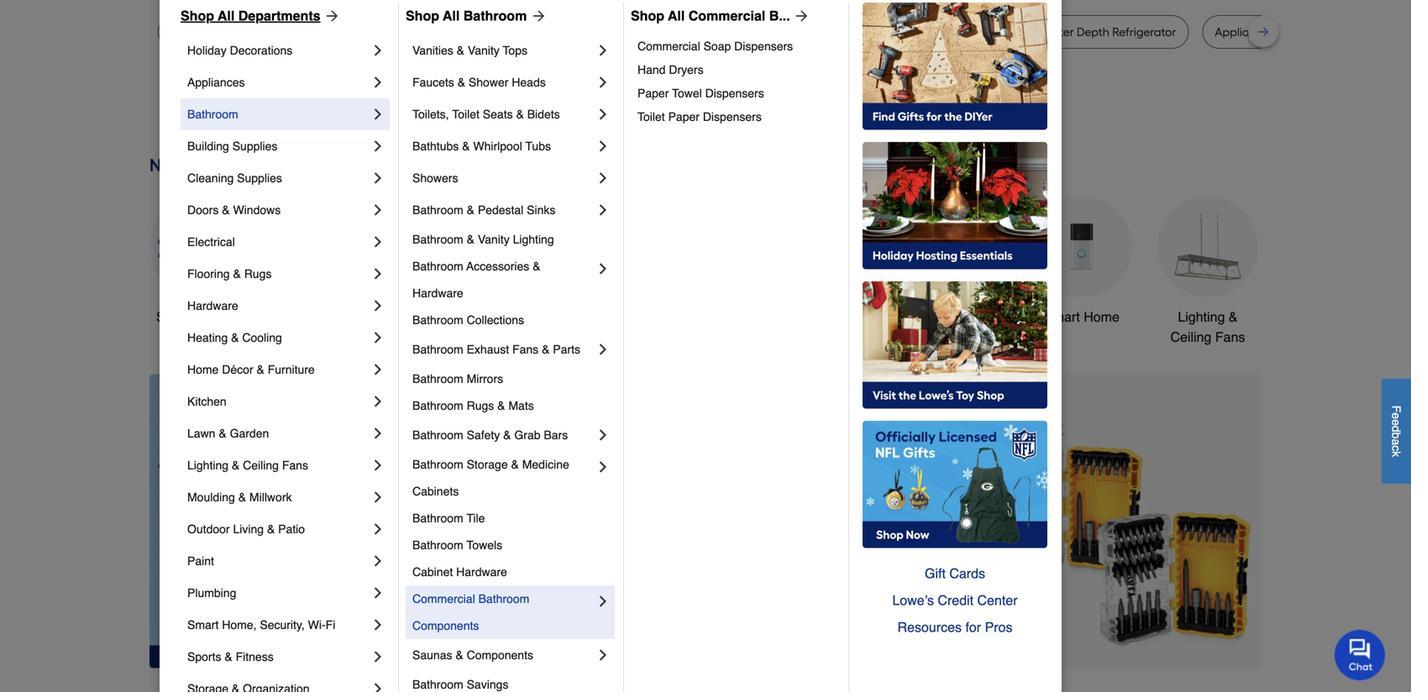 Task type: locate. For each thing, give the bounding box(es) containing it.
dishwasher
[[930, 25, 992, 39]]

lighting & ceiling fans
[[1171, 309, 1246, 345], [187, 459, 308, 472]]

chevron right image for commercial bathroom components
[[595, 593, 612, 610]]

chevron right image for plumbing
[[370, 585, 387, 602]]

smart home link
[[1032, 196, 1133, 327]]

outdoor inside outdoor tools & equipment
[[782, 309, 831, 325]]

2 tools from the left
[[834, 309, 866, 325]]

dispensers for paper towel dispensers
[[706, 87, 764, 100]]

shop inside 'link'
[[406, 8, 439, 24]]

1 horizontal spatial outdoor
[[782, 309, 831, 325]]

2 vertical spatial commercial
[[413, 592, 475, 606]]

2 e from the top
[[1390, 419, 1404, 426]]

sports
[[187, 650, 221, 664]]

0 horizontal spatial outdoor
[[187, 523, 230, 536]]

door
[[590, 25, 616, 39]]

tools inside outdoor tools & equipment
[[834, 309, 866, 325]]

0 horizontal spatial refrigerator
[[449, 25, 513, 39]]

shop inside "link"
[[631, 8, 665, 24]]

refrigerator for french door refrigerator
[[619, 25, 683, 39]]

rugs down mirrors
[[467, 399, 494, 413]]

home,
[[222, 618, 257, 632]]

shop
[[156, 309, 188, 325]]

chat invite button image
[[1335, 629, 1386, 681]]

lowe's wishes you and your family a happy hanukkah. image
[[150, 92, 1262, 134]]

2 profile from the left
[[859, 25, 892, 39]]

decorations down christmas
[[542, 329, 614, 345]]

components up bathroom savings link
[[467, 649, 534, 662]]

bathroom for bathroom storage & medicine cabinets
[[413, 458, 464, 471]]

whirlpool
[[473, 139, 522, 153]]

saunas & components
[[413, 649, 534, 662]]

all for deals
[[191, 309, 206, 325]]

christmas
[[548, 309, 608, 325]]

counter depth refrigerator
[[1031, 25, 1177, 39]]

1 horizontal spatial refrigerator
[[619, 25, 683, 39]]

shop for shop all departments
[[181, 8, 214, 24]]

1 ge from the left
[[394, 25, 410, 39]]

chevron right image for toilets, toilet seats & bidets
[[595, 106, 612, 123]]

1 vertical spatial lighting
[[1178, 309, 1225, 325]]

supplies up cleaning supplies
[[233, 139, 278, 153]]

bathroom safety & grab bars
[[413, 429, 568, 442]]

shop these last-minute gifts. $99 or less. quantities are limited and won't last. image
[[150, 374, 421, 668]]

all up holiday decorations
[[218, 8, 235, 24]]

chevron right image for bathroom storage & medicine cabinets
[[595, 459, 612, 476]]

for
[[966, 620, 982, 635]]

1 horizontal spatial lighting
[[513, 233, 554, 246]]

refrigerator up hand
[[619, 25, 683, 39]]

visit the lowe's toy shop. image
[[863, 281, 1048, 409]]

2 horizontal spatial fans
[[1216, 329, 1246, 345]]

& inside bathroom accessories & hardware
[[533, 260, 541, 273]]

0 horizontal spatial lighting & ceiling fans link
[[187, 450, 370, 481]]

chevron right image for home décor & furniture
[[370, 361, 387, 378]]

all down recommended searches for you heading
[[668, 8, 685, 24]]

1 vertical spatial vanity
[[478, 233, 510, 246]]

bathroom collections
[[413, 313, 524, 327]]

vanity for lighting
[[478, 233, 510, 246]]

tools
[[436, 309, 468, 325], [834, 309, 866, 325]]

1 horizontal spatial ceiling
[[1171, 329, 1212, 345]]

vanity left tops
[[468, 44, 500, 57]]

arrow right image inside shop all departments link
[[321, 8, 341, 24]]

all for commercial
[[668, 8, 685, 24]]

all up ge profile refrigerator
[[443, 8, 460, 24]]

mirrors
[[467, 372, 503, 386]]

arrow right image for shop all departments
[[321, 8, 341, 24]]

supplies
[[233, 139, 278, 153], [237, 171, 282, 185]]

recommended searches for you heading
[[150, 0, 1262, 2]]

arrow right image
[[527, 8, 547, 24]]

tools up equipment
[[834, 309, 866, 325]]

lawn & garden
[[187, 427, 269, 440]]

2 horizontal spatial refrigerator
[[1113, 25, 1177, 39]]

rugs
[[244, 267, 272, 281], [467, 399, 494, 413]]

1 horizontal spatial rugs
[[467, 399, 494, 413]]

2 shop from the left
[[406, 8, 439, 24]]

appliance package
[[1215, 25, 1319, 39]]

0 horizontal spatial decorations
[[230, 44, 293, 57]]

departments
[[238, 8, 321, 24]]

arrow left image
[[462, 521, 479, 538]]

bathroom for bathroom safety & grab bars
[[413, 429, 464, 442]]

chevron right image for bathroom safety & grab bars
[[595, 427, 612, 444]]

equipment
[[798, 329, 862, 345]]

dispensers
[[735, 39, 793, 53], [706, 87, 764, 100], [703, 110, 762, 124]]

1 horizontal spatial decorations
[[542, 329, 614, 345]]

paint link
[[187, 545, 370, 577]]

1 vertical spatial lighting & ceiling fans link
[[187, 450, 370, 481]]

chevron right image for appliances
[[370, 74, 387, 91]]

0 horizontal spatial home
[[187, 363, 219, 376]]

fi
[[326, 618, 336, 632]]

exhaust
[[467, 343, 509, 356]]

1 tools from the left
[[436, 309, 468, 325]]

0 vertical spatial rugs
[[244, 267, 272, 281]]

supplies for building supplies
[[233, 139, 278, 153]]

0 horizontal spatial ge
[[394, 25, 410, 39]]

mats
[[509, 399, 534, 413]]

rugs up hardware link
[[244, 267, 272, 281]]

refrigerator for counter depth refrigerator
[[1113, 25, 1177, 39]]

paper towel dispensers
[[638, 87, 764, 100]]

commercial for bathroom
[[413, 592, 475, 606]]

1 vertical spatial dispensers
[[706, 87, 764, 100]]

home inside smart home link
[[1084, 309, 1120, 325]]

toilet
[[452, 108, 480, 121], [638, 110, 665, 124]]

shop up holiday
[[181, 8, 214, 24]]

resources for pros link
[[863, 614, 1048, 641]]

1 vertical spatial components
[[467, 649, 534, 662]]

0 vertical spatial dispensers
[[735, 39, 793, 53]]

1 vertical spatial smart
[[187, 618, 219, 632]]

smart home
[[1045, 309, 1120, 325]]

0 horizontal spatial tools
[[436, 309, 468, 325]]

1 horizontal spatial bathroom link
[[906, 196, 1007, 327]]

0 vertical spatial smart
[[1045, 309, 1080, 325]]

1 horizontal spatial smart
[[1045, 309, 1080, 325]]

heating
[[187, 331, 228, 345]]

all up the heating
[[191, 309, 206, 325]]

tools link
[[402, 196, 502, 327]]

0 vertical spatial components
[[413, 619, 479, 633]]

refrigerator up the vanities & vanity tops
[[449, 25, 513, 39]]

holiday
[[187, 44, 227, 57]]

smart for smart home
[[1045, 309, 1080, 325]]

1 horizontal spatial profile
[[859, 25, 892, 39]]

outdoor up equipment
[[782, 309, 831, 325]]

b
[[1390, 432, 1404, 439]]

chevron right image for bathroom
[[370, 106, 387, 123]]

0 vertical spatial ceiling
[[1171, 329, 1212, 345]]

arrow right image inside "shop all commercial b..." "link"
[[790, 8, 811, 24]]

decorations down shop all departments link
[[230, 44, 293, 57]]

commercial bathroom components link
[[413, 586, 595, 639]]

patio
[[278, 523, 305, 536]]

lawn
[[187, 427, 216, 440]]

cleaning supplies
[[187, 171, 282, 185]]

refrigerator right depth
[[1113, 25, 1177, 39]]

0 horizontal spatial shop
[[181, 8, 214, 24]]

electrical link
[[187, 226, 370, 258]]

0 vertical spatial paper
[[638, 87, 669, 100]]

components for commercial bathroom components
[[413, 619, 479, 633]]

chevron right image
[[595, 42, 612, 59], [370, 74, 387, 91], [370, 106, 387, 123], [370, 138, 387, 155], [595, 138, 612, 155], [370, 170, 387, 187], [370, 234, 387, 250], [370, 266, 387, 282], [370, 329, 387, 346], [595, 341, 612, 358], [370, 393, 387, 410], [595, 459, 612, 476], [370, 585, 387, 602], [595, 593, 612, 610], [595, 647, 612, 664], [370, 649, 387, 665]]

profile
[[413, 25, 446, 39], [859, 25, 892, 39]]

cards
[[950, 566, 986, 581]]

bathroom & vanity lighting link
[[413, 226, 612, 253]]

1 horizontal spatial lighting & ceiling fans
[[1171, 309, 1246, 345]]

0 horizontal spatial ceiling
[[243, 459, 279, 472]]

chevron right image for hardware
[[370, 297, 387, 314]]

chevron right image for flooring & rugs
[[370, 266, 387, 282]]

0 horizontal spatial bathroom link
[[187, 98, 370, 130]]

bathroom inside bathroom accessories & hardware
[[413, 260, 464, 273]]

1 horizontal spatial lighting & ceiling fans link
[[1158, 196, 1259, 347]]

1 refrigerator from the left
[[449, 25, 513, 39]]

hardware up bathroom collections
[[413, 287, 464, 300]]

french
[[551, 25, 587, 39]]

bathroom inside commercial bathroom components
[[479, 592, 530, 606]]

paper down hand
[[638, 87, 669, 100]]

2 vertical spatial lighting
[[187, 459, 229, 472]]

bathroom inside 'link'
[[464, 8, 527, 24]]

chevron right image for lawn & garden
[[370, 425, 387, 442]]

2 ge from the left
[[840, 25, 856, 39]]

appliance
[[1215, 25, 1270, 39]]

0 horizontal spatial arrow right image
[[321, 8, 341, 24]]

e up d
[[1390, 413, 1404, 419]]

0 vertical spatial outdoor
[[782, 309, 831, 325]]

components
[[413, 619, 479, 633], [467, 649, 534, 662]]

outdoor for outdoor living & patio
[[187, 523, 230, 536]]

1 vertical spatial home
[[187, 363, 219, 376]]

outdoor for outdoor tools & equipment
[[782, 309, 831, 325]]

components inside commercial bathroom components
[[413, 619, 479, 633]]

0 horizontal spatial lighting
[[187, 459, 229, 472]]

decorations for holiday
[[230, 44, 293, 57]]

all inside 'link'
[[191, 309, 206, 325]]

hand
[[638, 63, 666, 76]]

toilet left seats
[[452, 108, 480, 121]]

c
[[1390, 445, 1404, 451]]

1 horizontal spatial toilet
[[638, 110, 665, 124]]

0 horizontal spatial toilet
[[452, 108, 480, 121]]

bathroom for bathroom collections
[[413, 313, 464, 327]]

ceiling inside the 'lighting & ceiling fans'
[[1171, 329, 1212, 345]]

toilet down hand
[[638, 110, 665, 124]]

2 horizontal spatial shop
[[631, 8, 665, 24]]

hardware down towels
[[456, 566, 507, 579]]

cleaning
[[187, 171, 234, 185]]

living
[[233, 523, 264, 536]]

chevron right image for outdoor living & patio
[[370, 521, 387, 538]]

chevron right image for bathroom & pedestal sinks
[[595, 202, 612, 218]]

ge for ge profile refrigerator
[[394, 25, 410, 39]]

pros
[[985, 620, 1013, 635]]

commercial inside commercial bathroom components
[[413, 592, 475, 606]]

dispensers down paper towel dispensers link
[[703, 110, 762, 124]]

vanity for tops
[[468, 44, 500, 57]]

& inside the 'lighting & ceiling fans'
[[1229, 309, 1238, 325]]

holiday hosting essentials. image
[[863, 142, 1048, 270]]

bathroom for bathroom towels
[[413, 539, 464, 552]]

1 vertical spatial commercial
[[638, 39, 701, 53]]

0 horizontal spatial profile
[[413, 25, 446, 39]]

e up "b"
[[1390, 419, 1404, 426]]

1 horizontal spatial tools
[[834, 309, 866, 325]]

1 horizontal spatial ge
[[840, 25, 856, 39]]

dispensers down b...
[[735, 39, 793, 53]]

3 refrigerator from the left
[[1113, 25, 1177, 39]]

lowe's credit center
[[893, 593, 1018, 608]]

bathroom towels
[[413, 539, 503, 552]]

3 shop from the left
[[631, 8, 665, 24]]

1 vertical spatial bathroom link
[[906, 196, 1007, 327]]

chevron right image
[[370, 42, 387, 59], [595, 74, 612, 91], [595, 106, 612, 123], [595, 170, 612, 187], [370, 202, 387, 218], [595, 202, 612, 218], [595, 260, 612, 277], [370, 297, 387, 314], [370, 361, 387, 378], [370, 425, 387, 442], [595, 427, 612, 444], [370, 457, 387, 474], [370, 489, 387, 506], [370, 521, 387, 538], [370, 553, 387, 570], [370, 617, 387, 634], [370, 681, 387, 692]]

paper down 'towel'
[[668, 110, 700, 124]]

commercial for soap
[[638, 39, 701, 53]]

center
[[978, 593, 1018, 608]]

2 refrigerator from the left
[[619, 25, 683, 39]]

heads
[[512, 76, 546, 89]]

kitchen
[[187, 395, 227, 408]]

tools down bathroom accessories & hardware
[[436, 309, 468, 325]]

shop all departments link
[[181, 6, 341, 26]]

bathroom inside bathroom storage & medicine cabinets
[[413, 458, 464, 471]]

ceiling
[[1171, 329, 1212, 345], [243, 459, 279, 472]]

outdoor
[[782, 309, 831, 325], [187, 523, 230, 536]]

1 vertical spatial decorations
[[542, 329, 614, 345]]

0 vertical spatial lighting
[[513, 233, 554, 246]]

all inside 'link'
[[443, 8, 460, 24]]

0 vertical spatial supplies
[[233, 139, 278, 153]]

bathroom accessories & hardware
[[413, 260, 544, 300]]

1 vertical spatial rugs
[[467, 399, 494, 413]]

vanities & vanity tops link
[[413, 34, 595, 66]]

arrow right image for shop all commercial b...
[[790, 8, 811, 24]]

1 profile from the left
[[413, 25, 446, 39]]

1 horizontal spatial arrow right image
[[790, 8, 811, 24]]

bathroom
[[464, 8, 527, 24], [187, 108, 238, 121], [413, 203, 464, 217], [413, 233, 464, 246], [413, 260, 464, 273], [927, 309, 985, 325], [413, 313, 464, 327], [413, 343, 464, 356], [413, 372, 464, 386], [413, 399, 464, 413], [413, 429, 464, 442], [413, 458, 464, 471], [413, 512, 464, 525], [413, 539, 464, 552], [479, 592, 530, 606], [413, 678, 464, 692]]

chevron right image for bathroom exhaust fans & parts
[[595, 341, 612, 358]]

flooring
[[187, 267, 230, 281]]

0 horizontal spatial lighting & ceiling fans
[[187, 459, 308, 472]]

chevron right image for sports & fitness
[[370, 649, 387, 665]]

0 horizontal spatial rugs
[[244, 267, 272, 281]]

commercial soap dispensers link
[[638, 34, 837, 58]]

lowe's credit center link
[[863, 587, 1048, 614]]

shop up ge profile refrigerator
[[406, 8, 439, 24]]

decorations for christmas
[[542, 329, 614, 345]]

chevron right image for cleaning supplies
[[370, 170, 387, 187]]

plumbing
[[187, 587, 236, 600]]

ge profile refrigerator
[[394, 25, 513, 39]]

grab
[[515, 429, 541, 442]]

0 vertical spatial commercial
[[689, 8, 766, 24]]

bathroom for bathroom savings
[[413, 678, 464, 692]]

millwork
[[250, 491, 292, 504]]

saunas & components link
[[413, 639, 595, 671]]

0 vertical spatial home
[[1084, 309, 1120, 325]]

profile for ge profile refrigerator
[[413, 25, 446, 39]]

chevron right image for building supplies
[[370, 138, 387, 155]]

holiday decorations
[[187, 44, 293, 57]]

commercial up the hand dryers
[[638, 39, 701, 53]]

chevron right image for electrical
[[370, 234, 387, 250]]

2 vertical spatial dispensers
[[703, 110, 762, 124]]

bathroom for bathroom tile
[[413, 512, 464, 525]]

vanities & vanity tops
[[413, 44, 528, 57]]

1 vertical spatial outdoor
[[187, 523, 230, 536]]

2 horizontal spatial lighting
[[1178, 309, 1225, 325]]

appliances
[[187, 76, 245, 89]]

1 vertical spatial supplies
[[237, 171, 282, 185]]

parts
[[553, 343, 581, 356]]

0 vertical spatial decorations
[[230, 44, 293, 57]]

fans
[[1216, 329, 1246, 345], [513, 343, 539, 356], [282, 459, 308, 472]]

commercial down recommended searches for you heading
[[689, 8, 766, 24]]

1 horizontal spatial home
[[1084, 309, 1120, 325]]

outdoor down moulding
[[187, 523, 230, 536]]

vanity up accessories
[[478, 233, 510, 246]]

new deals every day during 25 days of deals image
[[150, 151, 1262, 179]]

1 horizontal spatial shop
[[406, 8, 439, 24]]

bathroom for bathroom & vanity lighting
[[413, 233, 464, 246]]

supplies up windows
[[237, 171, 282, 185]]

0 horizontal spatial smart
[[187, 618, 219, 632]]

arrow right image
[[321, 8, 341, 24], [790, 8, 811, 24], [1231, 521, 1248, 538]]

dispensers down hand dryers link
[[706, 87, 764, 100]]

hardware down flooring
[[187, 299, 238, 313]]

shop all bathroom
[[406, 8, 527, 24]]

bathtubs & whirlpool tubs
[[413, 139, 551, 153]]

towel
[[672, 87, 702, 100]]

0 vertical spatial vanity
[[468, 44, 500, 57]]

all inside "link"
[[668, 8, 685, 24]]

1 shop from the left
[[181, 8, 214, 24]]

commercial down the cabinet
[[413, 592, 475, 606]]

chevron right image for saunas & components
[[595, 647, 612, 664]]

bathroom for bathroom rugs & mats
[[413, 399, 464, 413]]

bathroom rugs & mats
[[413, 399, 534, 413]]

components up saunas
[[413, 619, 479, 633]]

0 vertical spatial bathroom link
[[187, 98, 370, 130]]

shop up french door refrigerator
[[631, 8, 665, 24]]

bathroom for bathroom & pedestal sinks
[[413, 203, 464, 217]]

cabinet hardware link
[[413, 559, 612, 586]]



Task type: vqa. For each thing, say whether or not it's contained in the screenshot.
"Cabinet"
yes



Task type: describe. For each thing, give the bounding box(es) containing it.
1 horizontal spatial fans
[[513, 343, 539, 356]]

0 vertical spatial lighting & ceiling fans
[[1171, 309, 1246, 345]]

cabinets
[[413, 485, 459, 498]]

bathroom for bathroom mirrors
[[413, 372, 464, 386]]

bars
[[544, 429, 568, 442]]

shop for shop all commercial b...
[[631, 8, 665, 24]]

find gifts for the diyer. image
[[863, 3, 1048, 130]]

ge for ge profile
[[840, 25, 856, 39]]

k
[[1390, 451, 1404, 457]]

bathroom tile
[[413, 512, 485, 525]]

wi-
[[308, 618, 326, 632]]

gift
[[925, 566, 946, 581]]

heating & cooling link
[[187, 322, 370, 354]]

chevron right image for showers
[[595, 170, 612, 187]]

dispensers for toilet paper dispensers
[[703, 110, 762, 124]]

outdoor living & patio
[[187, 523, 305, 536]]

rugs inside flooring & rugs link
[[244, 267, 272, 281]]

building supplies
[[187, 139, 278, 153]]

cleaning supplies link
[[187, 162, 370, 194]]

rugs inside the bathroom rugs & mats link
[[467, 399, 494, 413]]

& inside outdoor tools & equipment
[[869, 309, 878, 325]]

0 vertical spatial lighting & ceiling fans link
[[1158, 196, 1259, 347]]

towels
[[467, 539, 503, 552]]

supplies for cleaning supplies
[[237, 171, 282, 185]]

hardware inside bathroom accessories & hardware
[[413, 287, 464, 300]]

chevron right image for bathroom accessories & hardware
[[595, 260, 612, 277]]

building
[[187, 139, 229, 153]]

bathroom for bathroom exhaust fans & parts
[[413, 343, 464, 356]]

smart home, security, wi-fi link
[[187, 609, 370, 641]]

hardware inside cabinet hardware link
[[456, 566, 507, 579]]

faucets & shower heads
[[413, 76, 546, 89]]

bathroom accessories & hardware link
[[413, 253, 595, 307]]

sports & fitness
[[187, 650, 274, 664]]

paint
[[187, 555, 214, 568]]

smart home, security, wi-fi
[[187, 618, 336, 632]]

toilet paper dispensers
[[638, 110, 762, 124]]

décor
[[222, 363, 253, 376]]

f
[[1390, 405, 1404, 413]]

bathroom exhaust fans & parts link
[[413, 334, 595, 366]]

outdoor living & patio link
[[187, 513, 370, 545]]

heating & cooling
[[187, 331, 282, 345]]

chevron right image for bathtubs & whirlpool tubs
[[595, 138, 612, 155]]

hand dryers
[[638, 63, 704, 76]]

chevron right image for heating & cooling
[[370, 329, 387, 346]]

flooring & rugs link
[[187, 258, 370, 290]]

fitness
[[236, 650, 274, 664]]

chevron right image for moulding & millwork
[[370, 489, 387, 506]]

bathroom safety & grab bars link
[[413, 419, 595, 451]]

chevron right image for doors & windows
[[370, 202, 387, 218]]

all for bathroom
[[443, 8, 460, 24]]

& inside bathroom storage & medicine cabinets
[[511, 458, 519, 471]]

cooling
[[242, 331, 282, 345]]

0 horizontal spatial fans
[[282, 459, 308, 472]]

toilets, toilet seats & bidets link
[[413, 98, 595, 130]]

shop all bathroom link
[[406, 6, 547, 26]]

chevron right image for holiday decorations
[[370, 42, 387, 59]]

hardware inside hardware link
[[187, 299, 238, 313]]

shop all deals
[[156, 309, 244, 325]]

bathroom & pedestal sinks link
[[413, 194, 595, 226]]

doors & windows link
[[187, 194, 370, 226]]

commercial inside "link"
[[689, 8, 766, 24]]

bathroom collections link
[[413, 307, 612, 334]]

all for departments
[[218, 8, 235, 24]]

furniture
[[268, 363, 315, 376]]

tops
[[503, 44, 528, 57]]

dispensers for commercial soap dispensers
[[735, 39, 793, 53]]

lighting inside the 'lighting & ceiling fans'
[[1178, 309, 1225, 325]]

faucets & shower heads link
[[413, 66, 595, 98]]

toilets,
[[413, 108, 449, 121]]

1 vertical spatial ceiling
[[243, 459, 279, 472]]

bathroom savings
[[413, 678, 509, 692]]

home inside the home décor & furniture link
[[187, 363, 219, 376]]

1 vertical spatial paper
[[668, 110, 700, 124]]

officially licensed n f l gifts. shop now. image
[[863, 421, 1048, 549]]

electrical
[[187, 235, 235, 249]]

bathroom rugs & mats link
[[413, 392, 612, 419]]

package
[[1272, 25, 1319, 39]]

f e e d b a c k button
[[1382, 379, 1412, 484]]

sinks
[[527, 203, 556, 217]]

scroll to item #2 image
[[810, 638, 850, 645]]

home décor & furniture
[[187, 363, 315, 376]]

smart for smart home, security, wi-fi
[[187, 618, 219, 632]]

profile for ge profile
[[859, 25, 892, 39]]

paper towel dispensers link
[[638, 82, 837, 105]]

garden
[[230, 427, 269, 440]]

showers
[[413, 171, 458, 185]]

bathroom tile link
[[413, 505, 612, 532]]

components for saunas & components
[[467, 649, 534, 662]]

holiday decorations link
[[187, 34, 370, 66]]

commercial soap dispensers
[[638, 39, 793, 53]]

bidets
[[527, 108, 560, 121]]

chevron right image for faucets & shower heads
[[595, 74, 612, 91]]

home décor & furniture link
[[187, 354, 370, 386]]

commercial bathroom components
[[413, 592, 533, 633]]

chevron right image for kitchen
[[370, 393, 387, 410]]

up to 50 percent off select tools and accessories. image
[[448, 374, 1262, 668]]

d
[[1390, 426, 1404, 432]]

tools inside 'link'
[[436, 309, 468, 325]]

shop all departments
[[181, 8, 321, 24]]

chevron right image for lighting & ceiling fans
[[370, 457, 387, 474]]

refrigerator for ge profile refrigerator
[[449, 25, 513, 39]]

2 horizontal spatial arrow right image
[[1231, 521, 1248, 538]]

faucets
[[413, 76, 454, 89]]

chevron right image for vanities & vanity tops
[[595, 42, 612, 59]]

shower
[[469, 76, 509, 89]]

doors
[[187, 203, 219, 217]]

a
[[1390, 439, 1404, 445]]

chevron right image for smart home, security, wi-fi
[[370, 617, 387, 634]]

credit
[[938, 593, 974, 608]]

chevron right image for paint
[[370, 553, 387, 570]]

shop for shop all bathroom
[[406, 8, 439, 24]]

moulding & millwork
[[187, 491, 292, 504]]

fans inside the 'lighting & ceiling fans'
[[1216, 329, 1246, 345]]

tile
[[467, 512, 485, 525]]

1 e from the top
[[1390, 413, 1404, 419]]

outdoor tools & equipment link
[[780, 196, 881, 347]]

pedestal
[[478, 203, 524, 217]]

shop all commercial b...
[[631, 8, 790, 24]]

1 vertical spatial lighting & ceiling fans
[[187, 459, 308, 472]]

bathroom & vanity lighting
[[413, 233, 554, 246]]

resources
[[898, 620, 962, 635]]

bathroom exhaust fans & parts
[[413, 343, 581, 356]]

soap
[[704, 39, 731, 53]]

seats
[[483, 108, 513, 121]]

building supplies link
[[187, 130, 370, 162]]

resources for pros
[[898, 620, 1013, 635]]

christmas decorations
[[542, 309, 614, 345]]

bathroom for bathroom accessories & hardware
[[413, 260, 464, 273]]

bathroom mirrors
[[413, 372, 503, 386]]

doors & windows
[[187, 203, 281, 217]]



